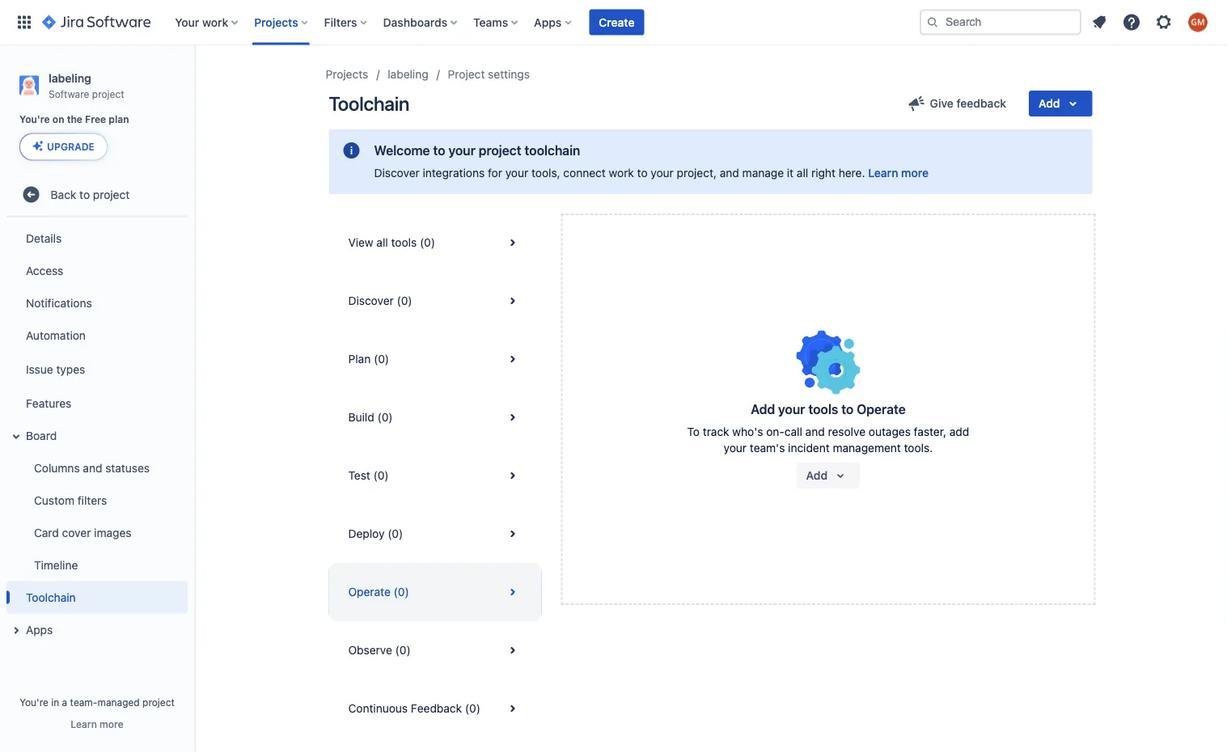 Task type: describe. For each thing, give the bounding box(es) containing it.
your up integrations
[[449, 143, 476, 158]]

in
[[51, 697, 59, 708]]

build (0)
[[348, 411, 393, 424]]

custom filters
[[34, 494, 107, 507]]

notifications image
[[1090, 13, 1110, 32]]

add for add dropdown button
[[1039, 97, 1061, 110]]

who's
[[733, 425, 764, 439]]

(0) for deploy (0)
[[388, 527, 403, 541]]

welcome
[[374, 143, 430, 158]]

project inside labeling software project
[[92, 88, 124, 99]]

faster,
[[914, 425, 947, 439]]

learn inside welcome to your project toolchain discover integrations for your tools, connect work to your project, and manage it all right here. learn more
[[869, 166, 899, 180]]

upgrade
[[47, 141, 95, 152]]

back to project link
[[6, 178, 188, 211]]

teams button
[[469, 9, 525, 35]]

it
[[787, 166, 794, 180]]

automation
[[26, 329, 86, 342]]

columns
[[34, 461, 80, 475]]

appswitcher icon image
[[15, 13, 34, 32]]

integrations
[[423, 166, 485, 180]]

test
[[348, 469, 370, 482]]

continuous feedback (0)
[[348, 702, 481, 715]]

learn inside button
[[71, 719, 97, 730]]

add button
[[797, 463, 860, 489]]

discover inside button
[[348, 294, 394, 308]]

managed
[[97, 697, 140, 708]]

incident
[[788, 441, 830, 455]]

expand image
[[6, 427, 26, 446]]

plan (0) button
[[329, 330, 542, 388]]

settings
[[488, 68, 530, 81]]

help image
[[1122, 13, 1142, 32]]

continuous
[[348, 702, 408, 715]]

(0) for plan (0)
[[374, 352, 389, 366]]

give feedback
[[930, 97, 1007, 110]]

(0) for test (0)
[[374, 469, 389, 482]]

view all tools (0)
[[348, 236, 435, 249]]

board button
[[6, 419, 188, 452]]

deploy (0)
[[348, 527, 403, 541]]

custom filters link
[[16, 484, 188, 517]]

connect
[[564, 166, 606, 180]]

discover inside welcome to your project toolchain discover integrations for your tools, connect work to your project, and manage it all right here. learn more
[[374, 166, 420, 180]]

more inside welcome to your project toolchain discover integrations for your tools, connect work to your project, and manage it all right here. learn more
[[902, 166, 929, 180]]

project settings link
[[448, 65, 530, 84]]

to up integrations
[[433, 143, 446, 158]]

tools for to
[[809, 402, 839, 417]]

card
[[34, 526, 59, 539]]

timeline link
[[16, 549, 188, 581]]

software
[[49, 88, 89, 99]]

right
[[812, 166, 836, 180]]

back to project
[[51, 188, 130, 201]]

(0) for observe (0)
[[395, 644, 411, 657]]

teams
[[474, 15, 508, 29]]

access link
[[6, 254, 188, 287]]

labeling software project
[[49, 71, 124, 99]]

all inside button
[[377, 236, 388, 249]]

projects link
[[326, 65, 368, 84]]

notifications link
[[6, 287, 188, 319]]

apps inside button
[[26, 623, 53, 636]]

observe (0) button
[[329, 622, 542, 680]]

labeling for labeling software project
[[49, 71, 91, 85]]

learn more
[[71, 719, 124, 730]]

project
[[448, 68, 485, 81]]

give
[[930, 97, 954, 110]]

filters
[[78, 494, 107, 507]]

plan
[[109, 114, 129, 125]]

outages
[[869, 425, 911, 439]]

1 horizontal spatial toolchain
[[329, 92, 410, 115]]

on
[[52, 114, 64, 125]]

filters
[[324, 15, 357, 29]]

for
[[488, 166, 503, 180]]

and inside add your tools to operate to track who's on-call and resolve outages faster, add your team's incident management tools.
[[806, 425, 825, 439]]

expand image
[[6, 621, 26, 640]]

projects for projects link
[[326, 68, 368, 81]]

details link
[[6, 222, 188, 254]]

build (0) button
[[329, 388, 542, 447]]

to right back at left
[[79, 188, 90, 201]]

types
[[56, 363, 85, 376]]

build
[[348, 411, 374, 424]]

operate (0) button
[[329, 563, 542, 622]]

tools,
[[532, 166, 561, 180]]

plan
[[348, 352, 371, 366]]

(0) for build (0)
[[378, 411, 393, 424]]

add button
[[1029, 91, 1093, 117]]

notifications
[[26, 296, 92, 310]]

tools.
[[904, 441, 933, 455]]

your
[[175, 15, 199, 29]]

images
[[94, 526, 132, 539]]

call
[[785, 425, 803, 439]]

features
[[26, 397, 71, 410]]

group containing details
[[3, 217, 188, 651]]

your right for
[[506, 166, 529, 180]]

banner containing your work
[[0, 0, 1228, 45]]

cover
[[62, 526, 91, 539]]

you're for you're on the free plan
[[19, 114, 50, 125]]

add
[[950, 425, 970, 439]]

dashboards
[[383, 15, 448, 29]]

to left project,
[[637, 166, 648, 180]]

0 horizontal spatial learn more button
[[71, 718, 124, 731]]

you're on the free plan
[[19, 114, 129, 125]]

search image
[[927, 16, 940, 29]]

view all tools (0) button
[[329, 214, 542, 272]]

project right managed
[[142, 697, 175, 708]]



Task type: vqa. For each thing, say whether or not it's contained in the screenshot.
the (0)
yes



Task type: locate. For each thing, give the bounding box(es) containing it.
columns and statuses link
[[16, 452, 188, 484]]

plan (0)
[[348, 352, 389, 366]]

(0) right plan
[[374, 352, 389, 366]]

custom
[[34, 494, 74, 507]]

tools for (0)
[[391, 236, 417, 249]]

free
[[85, 114, 106, 125]]

board
[[26, 429, 57, 442]]

operate up observe
[[348, 586, 391, 599]]

0 horizontal spatial operate
[[348, 586, 391, 599]]

add inside popup button
[[807, 469, 828, 482]]

learn more button right the here.
[[869, 165, 929, 181]]

operate inside button
[[348, 586, 391, 599]]

projects inside projects dropdown button
[[254, 15, 298, 29]]

track
[[703, 425, 730, 439]]

add for add popup button
[[807, 469, 828, 482]]

0 vertical spatial all
[[797, 166, 809, 180]]

feedback
[[411, 702, 462, 715]]

toolchain inside group
[[26, 591, 76, 604]]

more down managed
[[100, 719, 124, 730]]

1 horizontal spatial all
[[797, 166, 809, 180]]

0 horizontal spatial toolchain
[[26, 591, 76, 604]]

(0) up observe (0)
[[394, 586, 409, 599]]

upgrade button
[[20, 134, 107, 160]]

0 vertical spatial work
[[202, 15, 228, 29]]

feedback
[[957, 97, 1007, 110]]

projects button
[[249, 9, 315, 35]]

(0) right feedback at the left bottom
[[465, 702, 481, 715]]

0 vertical spatial projects
[[254, 15, 298, 29]]

apps inside dropdown button
[[534, 15, 562, 29]]

apps button
[[6, 614, 188, 646]]

more right the here.
[[902, 166, 929, 180]]

automation link
[[6, 319, 188, 352]]

1 vertical spatial apps
[[26, 623, 53, 636]]

0 vertical spatial operate
[[857, 402, 906, 417]]

1 you're from the top
[[19, 114, 50, 125]]

your up the call
[[779, 402, 806, 417]]

discover (0) button
[[329, 272, 542, 330]]

1 vertical spatial all
[[377, 236, 388, 249]]

(0)
[[420, 236, 435, 249], [397, 294, 412, 308], [374, 352, 389, 366], [378, 411, 393, 424], [374, 469, 389, 482], [388, 527, 403, 541], [394, 586, 409, 599], [395, 644, 411, 657], [465, 702, 481, 715]]

(0) right deploy
[[388, 527, 403, 541]]

team's
[[750, 441, 785, 455]]

add down incident
[[807, 469, 828, 482]]

team-
[[70, 697, 97, 708]]

view
[[348, 236, 374, 249]]

toolchain link
[[6, 581, 188, 614]]

1 vertical spatial discover
[[348, 294, 394, 308]]

1 horizontal spatial work
[[609, 166, 634, 180]]

0 horizontal spatial all
[[377, 236, 388, 249]]

(0) down view all tools (0)
[[397, 294, 412, 308]]

1 vertical spatial operate
[[348, 586, 391, 599]]

dashboards button
[[378, 9, 464, 35]]

projects down filters popup button
[[326, 68, 368, 81]]

1 vertical spatial projects
[[326, 68, 368, 81]]

1 horizontal spatial labeling
[[388, 68, 429, 81]]

tools
[[391, 236, 417, 249], [809, 402, 839, 417]]

labeling inside labeling software project
[[49, 71, 91, 85]]

on-
[[767, 425, 785, 439]]

columns and statuses
[[34, 461, 150, 475]]

your work button
[[170, 9, 245, 35]]

statuses
[[105, 461, 150, 475]]

0 horizontal spatial apps
[[26, 623, 53, 636]]

1 vertical spatial tools
[[809, 402, 839, 417]]

1 vertical spatial you're
[[20, 697, 48, 708]]

(0) for operate (0)
[[394, 586, 409, 599]]

deploy (0) button
[[329, 505, 542, 563]]

access
[[26, 264, 63, 277]]

labeling for labeling
[[388, 68, 429, 81]]

you're
[[19, 114, 50, 125], [20, 697, 48, 708]]

0 vertical spatial and
[[720, 166, 740, 180]]

issue types
[[26, 363, 85, 376]]

and inside group
[[83, 461, 102, 475]]

2 horizontal spatial and
[[806, 425, 825, 439]]

(0) inside button
[[374, 469, 389, 482]]

settings image
[[1155, 13, 1174, 32]]

deploy
[[348, 527, 385, 541]]

0 horizontal spatial and
[[83, 461, 102, 475]]

project up the details link
[[93, 188, 130, 201]]

add inside dropdown button
[[1039, 97, 1061, 110]]

more inside learn more button
[[100, 719, 124, 730]]

you're in a team-managed project
[[20, 697, 175, 708]]

and up filters
[[83, 461, 102, 475]]

0 vertical spatial you're
[[19, 114, 50, 125]]

0 horizontal spatial learn
[[71, 719, 97, 730]]

sidebar navigation image
[[176, 65, 212, 97]]

tools up resolve
[[809, 402, 839, 417]]

work inside welcome to your project toolchain discover integrations for your tools, connect work to your project, and manage it all right here. learn more
[[609, 166, 634, 180]]

tools inside add your tools to operate to track who's on-call and resolve outages faster, add your team's incident management tools.
[[809, 402, 839, 417]]

back
[[51, 188, 76, 201]]

apps button
[[529, 9, 578, 35]]

0 horizontal spatial labeling
[[49, 71, 91, 85]]

0 vertical spatial discover
[[374, 166, 420, 180]]

0 vertical spatial learn more button
[[869, 165, 929, 181]]

welcome to your project toolchain discover integrations for your tools, connect work to your project, and manage it all right here. learn more
[[374, 143, 929, 180]]

1 horizontal spatial tools
[[809, 402, 839, 417]]

0 horizontal spatial work
[[202, 15, 228, 29]]

and up incident
[[806, 425, 825, 439]]

projects for projects dropdown button
[[254, 15, 298, 29]]

work right your
[[202, 15, 228, 29]]

0 vertical spatial toolchain
[[329, 92, 410, 115]]

apps
[[534, 15, 562, 29], [26, 623, 53, 636]]

0 vertical spatial learn
[[869, 166, 899, 180]]

project,
[[677, 166, 717, 180]]

1 vertical spatial add
[[751, 402, 775, 417]]

0 vertical spatial add
[[1039, 97, 1061, 110]]

(0) right the build
[[378, 411, 393, 424]]

operate inside add your tools to operate to track who's on-call and resolve outages faster, add your team's incident management tools.
[[857, 402, 906, 417]]

project settings
[[448, 68, 530, 81]]

learn down team-
[[71, 719, 97, 730]]

discover
[[374, 166, 420, 180], [348, 294, 394, 308]]

add your tools to operate to track who's on-call and resolve outages faster, add your team's incident management tools.
[[688, 402, 970, 455]]

add up on-
[[751, 402, 775, 417]]

0 horizontal spatial tools
[[391, 236, 417, 249]]

discover down welcome at the left top
[[374, 166, 420, 180]]

work inside your work dropdown button
[[202, 15, 228, 29]]

1 horizontal spatial more
[[902, 166, 929, 180]]

(0) up discover (0) button
[[420, 236, 435, 249]]

1 vertical spatial learn
[[71, 719, 97, 730]]

discover (0)
[[348, 294, 412, 308]]

management
[[833, 441, 901, 455]]

issue types link
[[6, 352, 188, 387]]

2 you're from the top
[[20, 697, 48, 708]]

to
[[688, 425, 700, 439]]

1 horizontal spatial add
[[807, 469, 828, 482]]

banner
[[0, 0, 1228, 45]]

you're left in
[[20, 697, 48, 708]]

card cover images
[[34, 526, 132, 539]]

the
[[67, 114, 82, 125]]

all
[[797, 166, 809, 180], [377, 236, 388, 249]]

tools inside button
[[391, 236, 417, 249]]

your left project,
[[651, 166, 674, 180]]

1 horizontal spatial and
[[720, 166, 740, 180]]

you're left on
[[19, 114, 50, 125]]

resolve
[[828, 425, 866, 439]]

1 horizontal spatial projects
[[326, 68, 368, 81]]

to up resolve
[[842, 402, 854, 417]]

project up for
[[479, 143, 522, 158]]

1 vertical spatial learn more button
[[71, 718, 124, 731]]

a
[[62, 697, 67, 708]]

jira software image
[[42, 13, 151, 32], [42, 13, 151, 32]]

your work
[[175, 15, 228, 29]]

test (0) button
[[329, 447, 542, 505]]

toolchain
[[525, 143, 581, 158]]

Search field
[[920, 9, 1082, 35]]

your down who's
[[724, 441, 747, 455]]

2 vertical spatial add
[[807, 469, 828, 482]]

0 horizontal spatial projects
[[254, 15, 298, 29]]

1 vertical spatial more
[[100, 719, 124, 730]]

you're for you're in a team-managed project
[[20, 697, 48, 708]]

toolchain down timeline
[[26, 591, 76, 604]]

filters button
[[319, 9, 374, 35]]

0 vertical spatial apps
[[534, 15, 562, 29]]

apps right teams dropdown button at the top left
[[534, 15, 562, 29]]

create button
[[589, 9, 645, 35]]

0 horizontal spatial more
[[100, 719, 124, 730]]

and inside welcome to your project toolchain discover integrations for your tools, connect work to your project, and manage it all right here. learn more
[[720, 166, 740, 180]]

learn right the here.
[[869, 166, 899, 180]]

1 horizontal spatial apps
[[534, 15, 562, 29]]

1 vertical spatial work
[[609, 166, 634, 180]]

add inside add your tools to operate to track who's on-call and resolve outages faster, add your team's incident management tools.
[[751, 402, 775, 417]]

add right the feedback
[[1039, 97, 1061, 110]]

project
[[92, 88, 124, 99], [479, 143, 522, 158], [93, 188, 130, 201], [142, 697, 175, 708]]

0 vertical spatial tools
[[391, 236, 417, 249]]

details
[[26, 231, 62, 245]]

1 vertical spatial toolchain
[[26, 591, 76, 604]]

here.
[[839, 166, 866, 180]]

labeling up software
[[49, 71, 91, 85]]

1 horizontal spatial operate
[[857, 402, 906, 417]]

labeling
[[388, 68, 429, 81], [49, 71, 91, 85]]

observe
[[348, 644, 392, 657]]

0 horizontal spatial add
[[751, 402, 775, 417]]

1 vertical spatial and
[[806, 425, 825, 439]]

give feedback button
[[898, 91, 1017, 117]]

discover up plan (0)
[[348, 294, 394, 308]]

project inside welcome to your project toolchain discover integrations for your tools, connect work to your project, and manage it all right here. learn more
[[479, 143, 522, 158]]

learn more button down you're in a team-managed project
[[71, 718, 124, 731]]

project up plan
[[92, 88, 124, 99]]

toolchain
[[329, 92, 410, 115], [26, 591, 76, 604]]

tools right the view
[[391, 236, 417, 249]]

2 horizontal spatial add
[[1039, 97, 1061, 110]]

primary element
[[10, 0, 920, 45]]

to inside add your tools to operate to track who's on-call and resolve outages faster, add your team's incident management tools.
[[842, 402, 854, 417]]

add
[[1039, 97, 1061, 110], [751, 402, 775, 417], [807, 469, 828, 482]]

all inside welcome to your project toolchain discover integrations for your tools, connect work to your project, and manage it all right here. learn more
[[797, 166, 809, 180]]

continuous feedback (0) button
[[329, 680, 542, 738]]

observe (0)
[[348, 644, 411, 657]]

your profile and settings image
[[1189, 13, 1208, 32]]

projects left the filters
[[254, 15, 298, 29]]

labeling down the dashboards
[[388, 68, 429, 81]]

(0) right observe
[[395, 644, 411, 657]]

(0) for discover (0)
[[397, 294, 412, 308]]

1 horizontal spatial learn
[[869, 166, 899, 180]]

and right project,
[[720, 166, 740, 180]]

apps down toolchain link
[[26, 623, 53, 636]]

2 vertical spatial and
[[83, 461, 102, 475]]

work right connect
[[609, 166, 634, 180]]

manage
[[743, 166, 784, 180]]

operate up outages
[[857, 402, 906, 417]]

to
[[433, 143, 446, 158], [637, 166, 648, 180], [79, 188, 90, 201], [842, 402, 854, 417]]

issue
[[26, 363, 53, 376]]

timeline
[[34, 558, 78, 572]]

(0) right test
[[374, 469, 389, 482]]

1 horizontal spatial learn more button
[[869, 165, 929, 181]]

group
[[3, 217, 188, 651]]

all right the view
[[377, 236, 388, 249]]

toolchain down projects link
[[329, 92, 410, 115]]

0 vertical spatial more
[[902, 166, 929, 180]]

all right it
[[797, 166, 809, 180]]

operate (0)
[[348, 586, 409, 599]]



